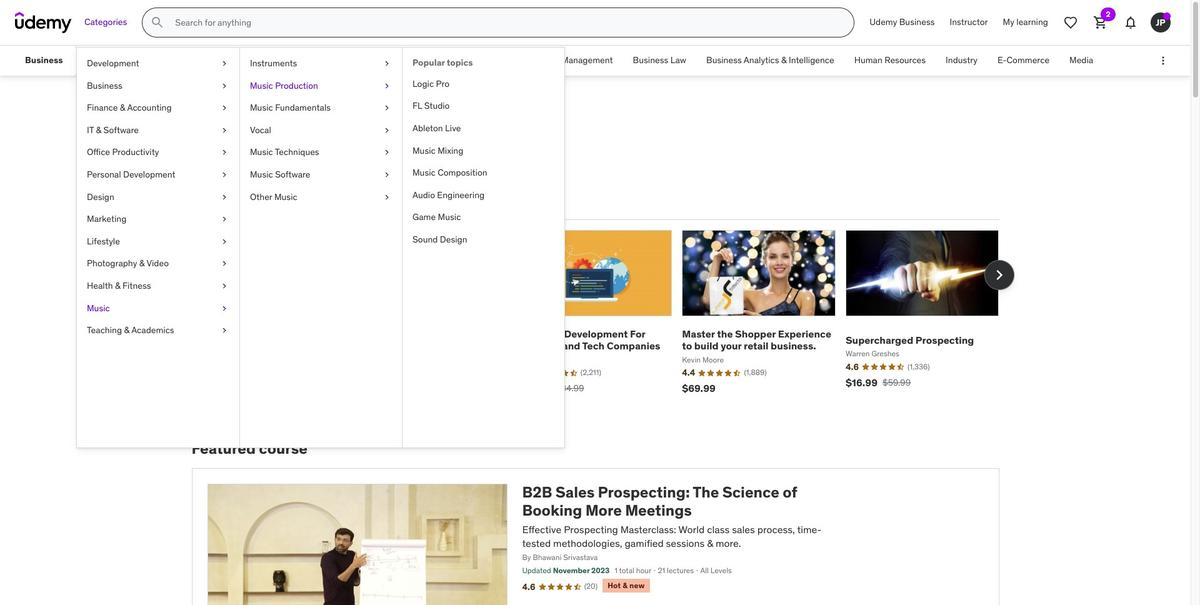 Task type: describe. For each thing, give the bounding box(es) containing it.
ableton
[[413, 123, 443, 134]]

music production element
[[402, 48, 564, 448]]

fundamentals
[[275, 102, 331, 113]]

business left analytics
[[706, 55, 742, 66]]

business.
[[771, 340, 816, 352]]

total
[[619, 566, 634, 575]]

music fundamentals
[[250, 102, 331, 113]]

4.6
[[522, 581, 535, 592]]

teaching & academics
[[87, 324, 174, 336]]

categories
[[84, 16, 127, 28]]

health & fitness link
[[77, 275, 239, 297]]

office productivity
[[87, 147, 159, 158]]

udemy business link
[[862, 8, 942, 38]]

0 vertical spatial courses
[[248, 105, 329, 131]]

finance & accounting
[[87, 102, 172, 113]]

0 horizontal spatial business link
[[15, 46, 73, 76]]

you have alerts image
[[1163, 13, 1171, 20]]

personal development link
[[77, 164, 239, 186]]

sales
[[732, 523, 755, 536]]

design link
[[77, 186, 239, 208]]

media
[[1070, 55, 1093, 66]]

human resources
[[854, 55, 926, 66]]

development for business
[[564, 328, 628, 340]]

21 lectures
[[658, 566, 694, 575]]

new
[[629, 581, 645, 590]]

udemy image
[[15, 12, 72, 33]]

1 horizontal spatial business link
[[77, 75, 239, 97]]

xsmall image for business
[[219, 80, 229, 92]]

project
[[531, 55, 559, 66]]

business up finance
[[87, 80, 122, 91]]

xsmall image for development
[[219, 58, 229, 70]]

law
[[671, 55, 686, 66]]

accounting
[[127, 102, 172, 113]]

gamified
[[625, 537, 664, 550]]

business right udemy
[[899, 16, 935, 28]]

it & software link
[[77, 119, 239, 142]]

topics
[[447, 57, 473, 68]]

business strategy link
[[367, 46, 458, 76]]

communication link
[[172, 46, 254, 76]]

& inside b2b sales prospecting: the science of booking more meetings effective prospecting masterclass: world class sales process, time- tested methodologies, gamified sessions & more. by bhawani srivastava
[[707, 537, 713, 550]]

development link
[[77, 53, 239, 75]]

class
[[707, 523, 730, 536]]

booking
[[522, 501, 582, 520]]

industry
[[946, 55, 978, 66]]

music for music techniques
[[250, 147, 273, 158]]

office productivity link
[[77, 142, 239, 164]]

business analytics & intelligence link
[[696, 46, 844, 76]]

get
[[272, 159, 295, 179]]

build
[[694, 340, 719, 352]]

more
[[585, 501, 622, 520]]

to inside master the shopper experience to build your retail business.
[[682, 340, 692, 352]]

submit search image
[[150, 15, 165, 30]]

music mixing link
[[403, 140, 564, 162]]

& for it & software
[[96, 124, 101, 136]]

and
[[562, 340, 580, 352]]

logic pro
[[413, 78, 450, 89]]

0 horizontal spatial to
[[253, 159, 268, 179]]

ableton live link
[[403, 118, 564, 140]]

office
[[87, 147, 110, 158]]

xsmall image for music
[[219, 302, 229, 314]]

business development for startups and tech companies link
[[519, 328, 660, 352]]

business development for startups and tech companies
[[519, 328, 660, 352]]

arrow pointing to subcategory menu links image
[[73, 46, 84, 76]]

xsmall image for teaching & academics
[[219, 324, 229, 337]]

featured
[[192, 439, 256, 458]]

xsmall image for music techniques
[[382, 147, 392, 159]]

(20)
[[584, 581, 598, 591]]

hour
[[636, 566, 651, 575]]

supercharged
[[846, 334, 913, 346]]

& for hot & new
[[623, 581, 628, 590]]

meetings
[[625, 501, 692, 520]]

1 total hour
[[615, 566, 651, 575]]

the
[[693, 483, 719, 502]]

updated november 2023
[[522, 566, 610, 575]]

audio engineering link
[[403, 184, 564, 207]]

health
[[87, 280, 113, 291]]

xsmall image for finance & accounting
[[219, 102, 229, 114]]

music software link
[[240, 164, 402, 186]]

entrepreneurship link
[[84, 46, 172, 76]]

supercharged prospecting
[[846, 334, 974, 346]]

music techniques
[[250, 147, 319, 158]]

lifestyle link
[[77, 231, 239, 253]]

notifications image
[[1123, 15, 1138, 30]]

sound design link
[[403, 229, 564, 251]]

teaching
[[87, 324, 122, 336]]

e-
[[998, 55, 1007, 66]]

your
[[721, 340, 742, 352]]

music for music fundamentals
[[250, 102, 273, 113]]

ableton live
[[413, 123, 461, 134]]

photography
[[87, 258, 137, 269]]

& right analytics
[[781, 55, 787, 66]]

music for music composition
[[413, 167, 436, 178]]

more subcategory menu links image
[[1157, 54, 1170, 67]]

instructor
[[950, 16, 988, 28]]

human
[[854, 55, 883, 66]]

master
[[682, 328, 715, 340]]

business law
[[633, 55, 686, 66]]

tech
[[582, 340, 605, 352]]

marketing
[[87, 213, 126, 225]]

shopping cart with 2 items image
[[1093, 15, 1108, 30]]

xsmall image for office productivity
[[219, 147, 229, 159]]

featured course
[[192, 439, 307, 458]]

it
[[87, 124, 94, 136]]

other music
[[250, 191, 297, 202]]

music for music mixing
[[413, 145, 436, 156]]

next image
[[989, 265, 1009, 285]]

business strategy
[[377, 55, 448, 66]]

1
[[615, 566, 618, 575]]

master the shopper experience to build your retail business.
[[682, 328, 831, 352]]

analytics
[[744, 55, 779, 66]]

composition
[[438, 167, 487, 178]]

instructor link
[[942, 8, 995, 38]]



Task type: vqa. For each thing, say whether or not it's contained in the screenshot.
the top the The
no



Task type: locate. For each thing, give the bounding box(es) containing it.
world
[[679, 523, 705, 536]]

audio engineering
[[413, 189, 485, 201]]

music
[[250, 80, 273, 91], [250, 102, 273, 113], [413, 145, 436, 156], [250, 147, 273, 158], [413, 167, 436, 178], [250, 169, 273, 180], [274, 191, 297, 202], [438, 212, 461, 223], [87, 302, 110, 314]]

e-commerce link
[[988, 46, 1060, 76]]

xsmall image inside photography & video link
[[219, 258, 229, 270]]

to left build
[[682, 340, 692, 352]]

xsmall image for design
[[219, 191, 229, 203]]

music inside 'link'
[[413, 167, 436, 178]]

music for music production
[[250, 80, 273, 91]]

xsmall image inside instruments link
[[382, 58, 392, 70]]

0 vertical spatial development
[[87, 58, 139, 69]]

courses up most popular
[[192, 159, 250, 179]]

& left video at the top left of page
[[139, 258, 145, 269]]

course
[[259, 439, 307, 458]]

xsmall image for lifestyle
[[219, 236, 229, 248]]

music down vocal
[[250, 147, 273, 158]]

0 horizontal spatial prospecting
[[564, 523, 618, 536]]

xsmall image for health & fitness
[[219, 280, 229, 292]]

& right hot
[[623, 581, 628, 590]]

xsmall image for music production
[[382, 80, 392, 92]]

courses down music production
[[248, 105, 329, 131]]

courses to get you started
[[192, 159, 380, 179]]

hot & new
[[608, 581, 645, 590]]

& right "health"
[[115, 280, 120, 291]]

vocal
[[250, 124, 271, 136]]

music for music software
[[250, 169, 273, 180]]

1 vertical spatial development
[[123, 169, 175, 180]]

communication
[[182, 55, 244, 66]]

xsmall image inside the vocal link
[[382, 124, 392, 137]]

design down game music
[[440, 234, 467, 245]]

xsmall image for vocal
[[382, 124, 392, 137]]

most popular
[[194, 197, 257, 210]]

strategy
[[415, 55, 448, 66]]

udemy business
[[870, 16, 935, 28]]

business left 'popular'
[[377, 55, 412, 66]]

& down 'class'
[[707, 537, 713, 550]]

game music
[[413, 212, 461, 223]]

music up audio
[[413, 167, 436, 178]]

b2b
[[522, 483, 552, 502]]

udemy
[[870, 16, 897, 28]]

xsmall image inside "personal development" 'link'
[[219, 169, 229, 181]]

xsmall image inside health & fitness link
[[219, 280, 229, 292]]

sales right b2b
[[556, 483, 595, 502]]

media link
[[1060, 46, 1103, 76]]

design
[[87, 191, 114, 202], [440, 234, 467, 245]]

project management link
[[521, 46, 623, 76]]

game music link
[[403, 207, 564, 229]]

0 vertical spatial sales
[[192, 105, 244, 131]]

operations
[[468, 55, 511, 66]]

management right project
[[561, 55, 613, 66]]

2
[[1106, 9, 1111, 19]]

xsmall image for marketing
[[219, 213, 229, 226]]

design down personal
[[87, 191, 114, 202]]

development inside business development for startups and tech companies
[[564, 328, 628, 340]]

sales inside b2b sales prospecting: the science of booking more meetings effective prospecting masterclass: world class sales process, time- tested methodologies, gamified sessions & more. by bhawani srivastava
[[556, 483, 595, 502]]

xsmall image inside finance & accounting link
[[219, 102, 229, 114]]

xsmall image for music fundamentals
[[382, 102, 392, 114]]

xsmall image inside 'office productivity' "link"
[[219, 147, 229, 159]]

business left and at the left
[[519, 328, 562, 340]]

photography & video
[[87, 258, 169, 269]]

business inside business development for startups and tech companies
[[519, 328, 562, 340]]

teaching & academics link
[[77, 319, 239, 342]]

engineering
[[437, 189, 485, 201]]

vocal link
[[240, 119, 402, 142]]

business
[[899, 16, 935, 28], [25, 55, 63, 66], [377, 55, 412, 66], [633, 55, 668, 66], [706, 55, 742, 66], [87, 80, 122, 91], [519, 328, 562, 340]]

design inside the music production element
[[440, 234, 467, 245]]

to
[[253, 159, 268, 179], [682, 340, 692, 352]]

lectures
[[667, 566, 694, 575]]

xsmall image inside other music link
[[382, 191, 392, 203]]

xsmall image for it & software
[[219, 124, 229, 137]]

1 horizontal spatial management
[[561, 55, 613, 66]]

prospecting inside carousel element
[[916, 334, 974, 346]]

0 vertical spatial prospecting
[[916, 334, 974, 346]]

finance
[[87, 102, 118, 113]]

to left get
[[253, 159, 268, 179]]

xsmall image inside design "link"
[[219, 191, 229, 203]]

popular
[[220, 197, 257, 210]]

xsmall image for music software
[[382, 169, 392, 181]]

music software
[[250, 169, 310, 180]]

popular topics
[[413, 57, 473, 68]]

xsmall image
[[219, 58, 229, 70], [219, 102, 229, 114], [382, 102, 392, 114], [219, 147, 229, 159], [382, 147, 392, 159], [382, 191, 392, 203], [219, 324, 229, 337]]

0 horizontal spatial sales
[[192, 105, 244, 131]]

categories button
[[77, 8, 135, 38]]

2 vertical spatial development
[[564, 328, 628, 340]]

pro
[[436, 78, 450, 89]]

& for health & fitness
[[115, 280, 120, 291]]

business left arrow pointing to subcategory menu links image
[[25, 55, 63, 66]]

software up office productivity
[[104, 124, 139, 136]]

1 horizontal spatial design
[[440, 234, 467, 245]]

logic pro link
[[403, 73, 564, 95]]

sales
[[192, 105, 244, 131], [556, 483, 595, 502]]

& inside 'link'
[[96, 124, 101, 136]]

you
[[299, 159, 324, 179]]

academics
[[131, 324, 174, 336]]

sound design
[[413, 234, 467, 245]]

carousel element
[[192, 230, 1014, 410]]

xsmall image inside lifestyle link
[[219, 236, 229, 248]]

development for personal
[[123, 169, 175, 180]]

1 horizontal spatial sales
[[556, 483, 595, 502]]

xsmall image inside marketing link
[[219, 213, 229, 226]]

0 vertical spatial software
[[104, 124, 139, 136]]

hot
[[608, 581, 621, 590]]

instruments
[[250, 58, 297, 69]]

1 vertical spatial software
[[275, 169, 310, 180]]

21
[[658, 566, 665, 575]]

1 vertical spatial courses
[[192, 159, 250, 179]]

marketing link
[[77, 208, 239, 231]]

wishlist image
[[1063, 15, 1078, 30]]

1 vertical spatial to
[[682, 340, 692, 352]]

most popular button
[[192, 189, 260, 219]]

my learning link
[[995, 8, 1056, 38]]

software inside 'link'
[[104, 124, 139, 136]]

1 vertical spatial design
[[440, 234, 467, 245]]

intelligence
[[789, 55, 834, 66]]

by
[[522, 553, 531, 562]]

0 horizontal spatial design
[[87, 191, 114, 202]]

& for photography & video
[[139, 258, 145, 269]]

software down 'techniques'
[[275, 169, 310, 180]]

updated
[[522, 566, 551, 575]]

personal
[[87, 169, 121, 180]]

& right finance
[[120, 102, 125, 113]]

1 horizontal spatial prospecting
[[916, 334, 974, 346]]

2 link
[[1086, 8, 1116, 38]]

jp link
[[1146, 8, 1176, 38]]

more.
[[716, 537, 741, 550]]

management up music production
[[264, 55, 316, 66]]

&
[[781, 55, 787, 66], [120, 102, 125, 113], [96, 124, 101, 136], [139, 258, 145, 269], [115, 280, 120, 291], [124, 324, 129, 336], [707, 537, 713, 550], [623, 581, 628, 590]]

music composition
[[413, 167, 487, 178]]

commerce
[[1007, 55, 1050, 66]]

fitness
[[122, 280, 151, 291]]

xsmall image inside music link
[[219, 302, 229, 314]]

companies
[[607, 340, 660, 352]]

music down audio engineering
[[438, 212, 461, 223]]

design inside "link"
[[87, 191, 114, 202]]

xsmall image inside music production link
[[382, 80, 392, 92]]

music production
[[250, 80, 318, 91]]

jp
[[1156, 17, 1166, 28]]

levels
[[711, 566, 732, 575]]

0 horizontal spatial software
[[104, 124, 139, 136]]

music down instruments
[[250, 80, 273, 91]]

2 management from the left
[[561, 55, 613, 66]]

0 horizontal spatial management
[[264, 55, 316, 66]]

business link down udemy image
[[15, 46, 73, 76]]

effective
[[522, 523, 562, 536]]

xsmall image inside the teaching & academics link
[[219, 324, 229, 337]]

music down music software
[[274, 191, 297, 202]]

other music link
[[240, 186, 402, 208]]

& right it
[[96, 124, 101, 136]]

Search for anything text field
[[173, 12, 839, 33]]

1 management from the left
[[264, 55, 316, 66]]

xsmall image inside 'music software' link
[[382, 169, 392, 181]]

sales left vocal
[[192, 105, 244, 131]]

xsmall image for photography & video
[[219, 258, 229, 270]]

business left the law
[[633, 55, 668, 66]]

xsmall image for other music
[[382, 191, 392, 203]]

photography & video link
[[77, 253, 239, 275]]

popular
[[413, 57, 445, 68]]

human resources link
[[844, 46, 936, 76]]

music up other
[[250, 169, 273, 180]]

fl studio link
[[403, 95, 564, 118]]

sales courses
[[192, 105, 329, 131]]

prospecting
[[916, 334, 974, 346], [564, 523, 618, 536]]

operations link
[[458, 46, 521, 76]]

audio
[[413, 189, 435, 201]]

sessions
[[666, 537, 705, 550]]

1 vertical spatial sales
[[556, 483, 595, 502]]

business link up the 'accounting'
[[77, 75, 239, 97]]

music link
[[77, 297, 239, 319]]

courses
[[248, 105, 329, 131], [192, 159, 250, 179]]

xsmall image inside music techniques link
[[382, 147, 392, 159]]

& right teaching
[[124, 324, 129, 336]]

music up vocal
[[250, 102, 273, 113]]

game
[[413, 212, 436, 223]]

1 horizontal spatial to
[[682, 340, 692, 352]]

prospecting inside b2b sales prospecting: the science of booking more meetings effective prospecting masterclass: world class sales process, time- tested methodologies, gamified sessions & more. by bhawani srivastava
[[564, 523, 618, 536]]

& for teaching & academics
[[124, 324, 129, 336]]

1 vertical spatial prospecting
[[564, 523, 618, 536]]

xsmall image inside it & software 'link'
[[219, 124, 229, 137]]

music down "health"
[[87, 302, 110, 314]]

personal development
[[87, 169, 175, 180]]

resources
[[885, 55, 926, 66]]

xsmall image for instruments
[[382, 58, 392, 70]]

tested
[[522, 537, 551, 550]]

xsmall image inside development link
[[219, 58, 229, 70]]

trending button
[[270, 189, 317, 219]]

music down the ableton
[[413, 145, 436, 156]]

production
[[275, 80, 318, 91]]

1 horizontal spatial software
[[275, 169, 310, 180]]

xsmall image
[[382, 58, 392, 70], [219, 80, 229, 92], [382, 80, 392, 92], [219, 124, 229, 137], [382, 124, 392, 137], [219, 169, 229, 181], [382, 169, 392, 181], [219, 191, 229, 203], [219, 213, 229, 226], [219, 236, 229, 248], [219, 258, 229, 270], [219, 280, 229, 292], [219, 302, 229, 314]]

0 vertical spatial design
[[87, 191, 114, 202]]

xsmall image for personal development
[[219, 169, 229, 181]]

0 vertical spatial to
[[253, 159, 268, 179]]

xsmall image inside "music fundamentals" link
[[382, 102, 392, 114]]

& for finance & accounting
[[120, 102, 125, 113]]



